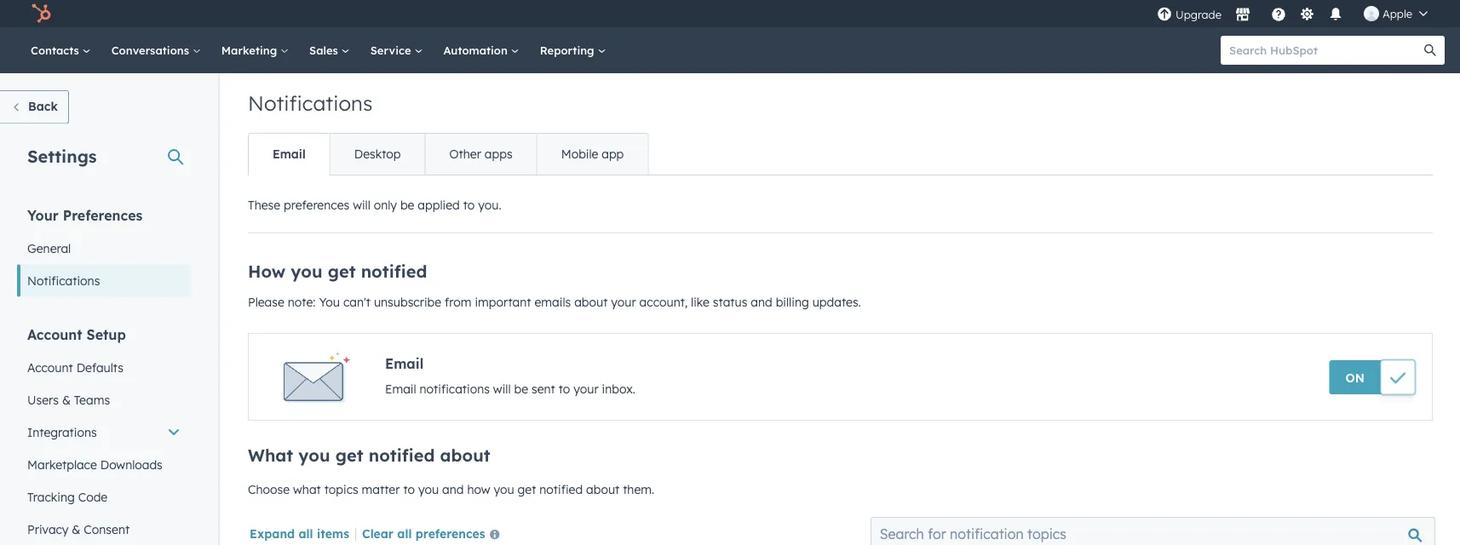 Task type: vqa. For each thing, say whether or not it's contained in the screenshot.
second Account from the top of the account setup element on the bottom left of the page
yes



Task type: locate. For each thing, give the bounding box(es) containing it.
account
[[27, 326, 82, 343], [27, 360, 73, 375]]

only
[[374, 198, 397, 213]]

marketplaces button
[[1225, 0, 1261, 27]]

your left account,
[[611, 295, 636, 310]]

you right the how
[[494, 482, 514, 497]]

0 horizontal spatial &
[[62, 392, 71, 407]]

1 horizontal spatial preferences
[[416, 526, 485, 541]]

email notifications will be sent to your inbox.
[[385, 382, 636, 397]]

0 vertical spatial to
[[463, 198, 475, 213]]

1 vertical spatial to
[[559, 382, 570, 397]]

clear all preferences
[[362, 526, 485, 541]]

preferences
[[284, 198, 350, 213], [416, 526, 485, 541]]

and left billing
[[751, 295, 773, 310]]

& right users at the left of page
[[62, 392, 71, 407]]

preferences inside button
[[416, 526, 485, 541]]

marketplace
[[27, 457, 97, 472]]

1 vertical spatial and
[[442, 482, 464, 497]]

contacts link
[[20, 27, 101, 73]]

1 horizontal spatial &
[[72, 522, 80, 537]]

general link
[[17, 232, 191, 265]]

other apps button
[[425, 134, 537, 175]]

0 vertical spatial preferences
[[284, 198, 350, 213]]

1 vertical spatial preferences
[[416, 526, 485, 541]]

1 vertical spatial &
[[72, 522, 80, 537]]

to right matter
[[403, 482, 415, 497]]

your preferences
[[27, 207, 143, 224]]

notified for how you get notified
[[369, 445, 435, 466]]

email
[[273, 147, 306, 161], [385, 355, 424, 372], [385, 382, 416, 397]]

and
[[751, 295, 773, 310], [442, 482, 464, 497]]

preferences right these
[[284, 198, 350, 213]]

marketplace downloads
[[27, 457, 163, 472]]

apps
[[485, 147, 513, 161]]

will left sent
[[493, 382, 511, 397]]

notifications inside the your preferences 'element'
[[27, 273, 100, 288]]

notifications
[[248, 90, 373, 116], [27, 273, 100, 288]]

get right the how
[[518, 482, 536, 497]]

0 vertical spatial your
[[611, 295, 636, 310]]

and left the how
[[442, 482, 464, 497]]

0 horizontal spatial preferences
[[284, 198, 350, 213]]

users & teams
[[27, 392, 110, 407]]

get
[[328, 261, 356, 282], [335, 445, 364, 466], [518, 482, 536, 497]]

please note: you can't unsubscribe from important emails about your account, like status and billing updates.
[[248, 295, 861, 310]]

notified up matter
[[369, 445, 435, 466]]

downloads
[[100, 457, 163, 472]]

1 horizontal spatial notifications
[[248, 90, 373, 116]]

to right sent
[[559, 382, 570, 397]]

will left only
[[353, 198, 371, 213]]

get for how you get notified
[[335, 445, 364, 466]]

account up users at the left of page
[[27, 360, 73, 375]]

1 horizontal spatial to
[[463, 198, 475, 213]]

all left items
[[299, 526, 313, 541]]

integrations
[[27, 425, 97, 440]]

notifications down the general
[[27, 273, 100, 288]]

1 horizontal spatial will
[[493, 382, 511, 397]]

all for clear
[[397, 526, 412, 541]]

setup
[[87, 326, 126, 343]]

navigation
[[248, 133, 649, 176]]

0 vertical spatial and
[[751, 295, 773, 310]]

hubspot image
[[31, 3, 51, 24]]

you
[[291, 261, 323, 282], [299, 445, 330, 466], [418, 482, 439, 497], [494, 482, 514, 497]]

0 horizontal spatial to
[[403, 482, 415, 497]]

what you get notified about
[[248, 445, 491, 466]]

1 horizontal spatial and
[[751, 295, 773, 310]]

account setup element
[[17, 325, 191, 545]]

0 vertical spatial get
[[328, 261, 356, 282]]

2 account from the top
[[27, 360, 73, 375]]

0 vertical spatial be
[[400, 198, 415, 213]]

1 vertical spatial notifications
[[27, 273, 100, 288]]

notifications down 'sales' at the top
[[248, 90, 373, 116]]

1 horizontal spatial all
[[397, 526, 412, 541]]

0 horizontal spatial all
[[299, 526, 313, 541]]

expand all items button
[[250, 526, 349, 541]]

menu containing apple
[[1156, 0, 1440, 27]]

conversations
[[111, 43, 192, 57]]

0 vertical spatial account
[[27, 326, 82, 343]]

them.
[[623, 482, 655, 497]]

back
[[28, 99, 58, 114]]

0 vertical spatial notified
[[361, 261, 427, 282]]

account for account setup
[[27, 326, 82, 343]]

0 horizontal spatial be
[[400, 198, 415, 213]]

email up these
[[273, 147, 306, 161]]

2 all from the left
[[397, 526, 412, 541]]

2 vertical spatial about
[[586, 482, 620, 497]]

about left them.
[[586, 482, 620, 497]]

notified left them.
[[540, 482, 583, 497]]

get up you
[[328, 261, 356, 282]]

upgrade
[[1176, 8, 1222, 22]]

all inside clear all preferences button
[[397, 526, 412, 541]]

be right only
[[400, 198, 415, 213]]

marketplaces image
[[1236, 8, 1251, 23]]

& right privacy
[[72, 522, 80, 537]]

sales link
[[299, 27, 360, 73]]

about up the how
[[440, 445, 491, 466]]

users
[[27, 392, 59, 407]]

& for privacy
[[72, 522, 80, 537]]

notified up unsubscribe
[[361, 261, 427, 282]]

please
[[248, 295, 284, 310]]

0 horizontal spatial notifications
[[27, 273, 100, 288]]

items
[[317, 526, 349, 541]]

1 horizontal spatial be
[[514, 382, 528, 397]]

notified
[[361, 261, 427, 282], [369, 445, 435, 466], [540, 482, 583, 497]]

be
[[400, 198, 415, 213], [514, 382, 528, 397]]

your
[[611, 295, 636, 310], [574, 382, 599, 397]]

status
[[713, 295, 748, 310]]

consent
[[84, 522, 130, 537]]

0 vertical spatial notifications
[[248, 90, 373, 116]]

1 vertical spatial get
[[335, 445, 364, 466]]

privacy & consent link
[[17, 513, 191, 545]]

email up notifications
[[385, 355, 424, 372]]

your
[[27, 207, 59, 224]]

about right the emails
[[575, 295, 608, 310]]

like
[[691, 295, 710, 310]]

0 vertical spatial &
[[62, 392, 71, 407]]

2 vertical spatial get
[[518, 482, 536, 497]]

your left inbox. at the bottom
[[574, 382, 599, 397]]

your preferences element
[[17, 206, 191, 297]]

account up "account defaults"
[[27, 326, 82, 343]]

preferences down choose what topics matter to you and how you get notified about them.
[[416, 526, 485, 541]]

account setup
[[27, 326, 126, 343]]

email left notifications
[[385, 382, 416, 397]]

automation link
[[433, 27, 530, 73]]

1 vertical spatial account
[[27, 360, 73, 375]]

preferences
[[63, 207, 143, 224]]

1 account from the top
[[27, 326, 82, 343]]

settings link
[[1297, 5, 1318, 23]]

1 vertical spatial notified
[[369, 445, 435, 466]]

about
[[575, 295, 608, 310], [440, 445, 491, 466], [586, 482, 620, 497]]

1 vertical spatial your
[[574, 382, 599, 397]]

be left sent
[[514, 382, 528, 397]]

conversations link
[[101, 27, 211, 73]]

search image
[[1425, 44, 1437, 56]]

users & teams link
[[17, 384, 191, 416]]

1 all from the left
[[299, 526, 313, 541]]

get up topics
[[335, 445, 364, 466]]

1 vertical spatial will
[[493, 382, 511, 397]]

0 vertical spatial will
[[353, 198, 371, 213]]

0 horizontal spatial will
[[353, 198, 371, 213]]

1 vertical spatial be
[[514, 382, 528, 397]]

menu
[[1156, 0, 1440, 27]]

from
[[445, 295, 472, 310]]

to left you.
[[463, 198, 475, 213]]

to
[[463, 198, 475, 213], [559, 382, 570, 397], [403, 482, 415, 497]]

notifications button
[[1322, 0, 1351, 27]]

all right clear
[[397, 526, 412, 541]]

notified for notifications
[[361, 261, 427, 282]]

0 vertical spatial email
[[273, 147, 306, 161]]

get for notifications
[[328, 261, 356, 282]]



Task type: describe. For each thing, give the bounding box(es) containing it.
important
[[475, 295, 531, 310]]

account,
[[640, 295, 688, 310]]

what
[[293, 482, 321, 497]]

you up what
[[299, 445, 330, 466]]

these preferences will only be applied to you.
[[248, 198, 502, 213]]

email inside button
[[273, 147, 306, 161]]

account for account defaults
[[27, 360, 73, 375]]

automation
[[443, 43, 511, 57]]

search button
[[1416, 36, 1445, 65]]

1 vertical spatial about
[[440, 445, 491, 466]]

hubspot link
[[20, 3, 64, 24]]

privacy & consent
[[27, 522, 130, 537]]

you
[[319, 295, 340, 310]]

billing
[[776, 295, 809, 310]]

integrations button
[[17, 416, 191, 449]]

how you get notified
[[248, 261, 427, 282]]

will for only
[[353, 198, 371, 213]]

email button
[[249, 134, 330, 175]]

unsubscribe
[[374, 295, 442, 310]]

on
[[1346, 370, 1365, 385]]

expand
[[250, 526, 295, 541]]

defaults
[[76, 360, 124, 375]]

service link
[[360, 27, 433, 73]]

you up clear all preferences
[[418, 482, 439, 497]]

Search HubSpot search field
[[1221, 36, 1430, 65]]

teams
[[74, 392, 110, 407]]

you.
[[478, 198, 502, 213]]

how
[[248, 261, 286, 282]]

emails
[[535, 295, 571, 310]]

settings
[[27, 145, 97, 167]]

notifications image
[[1329, 8, 1344, 23]]

clear
[[362, 526, 394, 541]]

reporting
[[540, 43, 598, 57]]

navigation containing email
[[248, 133, 649, 176]]

updates.
[[813, 295, 861, 310]]

settings image
[[1300, 7, 1315, 23]]

2 horizontal spatial to
[[559, 382, 570, 397]]

apple
[[1383, 6, 1413, 20]]

expand all items
[[250, 526, 349, 541]]

1 horizontal spatial your
[[611, 295, 636, 310]]

sent
[[532, 382, 555, 397]]

tracking code
[[27, 490, 108, 504]]

will for be
[[493, 382, 511, 397]]

these
[[248, 198, 280, 213]]

help button
[[1265, 0, 1294, 27]]

how
[[467, 482, 490, 497]]

account defaults link
[[17, 352, 191, 384]]

1 vertical spatial email
[[385, 355, 424, 372]]

you up note: on the left bottom of page
[[291, 261, 323, 282]]

other
[[450, 147, 481, 161]]

tracking code link
[[17, 481, 191, 513]]

reporting link
[[530, 27, 617, 73]]

desktop button
[[330, 134, 425, 175]]

topics
[[324, 482, 359, 497]]

& for users
[[62, 392, 71, 407]]

0 horizontal spatial your
[[574, 382, 599, 397]]

other apps
[[450, 147, 513, 161]]

0 vertical spatial about
[[575, 295, 608, 310]]

0 horizontal spatial and
[[442, 482, 464, 497]]

2 vertical spatial to
[[403, 482, 415, 497]]

marketing
[[221, 43, 280, 57]]

marketing link
[[211, 27, 299, 73]]

service
[[370, 43, 415, 57]]

all for expand
[[299, 526, 313, 541]]

can't
[[343, 295, 371, 310]]

what
[[248, 445, 293, 466]]

2 vertical spatial email
[[385, 382, 416, 397]]

choose what topics matter to you and how you get notified about them.
[[248, 482, 655, 497]]

apple button
[[1354, 0, 1438, 27]]

tracking
[[27, 490, 75, 504]]

privacy
[[27, 522, 69, 537]]

matter
[[362, 482, 400, 497]]

notifications link
[[17, 265, 191, 297]]

general
[[27, 241, 71, 256]]

applied
[[418, 198, 460, 213]]

choose
[[248, 482, 290, 497]]

marketplace downloads link
[[17, 449, 191, 481]]

sales
[[309, 43, 341, 57]]

mobile app button
[[537, 134, 648, 175]]

code
[[78, 490, 108, 504]]

help image
[[1271, 8, 1287, 23]]

upgrade image
[[1157, 7, 1173, 23]]

mobile
[[561, 147, 598, 161]]

back link
[[0, 90, 69, 124]]

desktop
[[354, 147, 401, 161]]

2 vertical spatial notified
[[540, 482, 583, 497]]

contacts
[[31, 43, 82, 57]]

clear all preferences button
[[362, 525, 507, 545]]

notifications
[[420, 382, 490, 397]]

bob builder image
[[1364, 6, 1380, 21]]

Search for notification topics search field
[[871, 517, 1436, 545]]

account defaults
[[27, 360, 124, 375]]

inbox.
[[602, 382, 636, 397]]

note:
[[288, 295, 316, 310]]

app
[[602, 147, 624, 161]]

mobile app
[[561, 147, 624, 161]]



